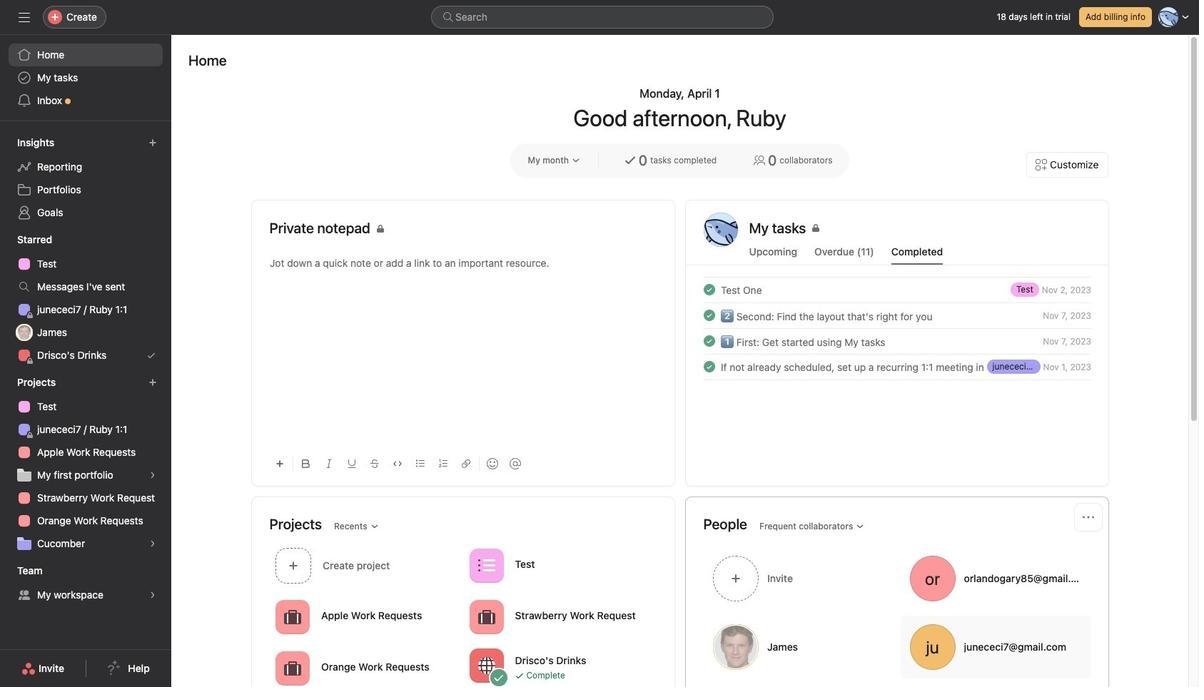Task type: describe. For each thing, give the bounding box(es) containing it.
view profile image
[[704, 213, 738, 247]]

2 completed checkbox from the top
[[701, 333, 718, 350]]

global element
[[0, 35, 171, 121]]

new project or portfolio image
[[149, 378, 157, 387]]

insert an object image
[[275, 460, 284, 468]]

4 list item from the top
[[687, 354, 1109, 380]]

completed image for second completed option
[[701, 333, 718, 350]]

projects element
[[0, 370, 171, 558]]

globe image
[[478, 657, 495, 675]]

completed image for 1st completed checkbox
[[701, 281, 718, 299]]

see details, my workspace image
[[149, 591, 157, 600]]

list image
[[478, 557, 495, 575]]

strikethrough image
[[370, 460, 379, 468]]

1 list item from the top
[[687, 277, 1109, 303]]

1 horizontal spatial briefcase image
[[478, 609, 495, 626]]

1 completed checkbox from the top
[[701, 307, 718, 324]]

link image
[[462, 460, 470, 468]]

code image
[[393, 460, 402, 468]]

italics image
[[325, 460, 333, 468]]

2 completed checkbox from the top
[[701, 359, 718, 376]]

emoji image
[[487, 458, 498, 470]]

hide sidebar image
[[19, 11, 30, 23]]



Task type: locate. For each thing, give the bounding box(es) containing it.
0 vertical spatial completed checkbox
[[701, 307, 718, 324]]

numbered list image
[[439, 460, 447, 468]]

underline image
[[347, 460, 356, 468]]

actions image
[[1083, 512, 1094, 523]]

0 horizontal spatial briefcase image
[[284, 660, 301, 677]]

1 completed checkbox from the top
[[701, 281, 718, 299]]

0 vertical spatial briefcase image
[[478, 609, 495, 626]]

bulleted list image
[[416, 460, 425, 468]]

2 list item from the top
[[687, 303, 1109, 329]]

0 vertical spatial completed checkbox
[[701, 281, 718, 299]]

at mention image
[[510, 458, 521, 470]]

2 completed image from the top
[[701, 307, 718, 324]]

1 vertical spatial completed checkbox
[[701, 359, 718, 376]]

new insights image
[[149, 139, 157, 147]]

completed image for 2nd completed option from the bottom
[[701, 307, 718, 324]]

1 vertical spatial briefcase image
[[284, 660, 301, 677]]

Completed checkbox
[[701, 281, 718, 299], [701, 359, 718, 376]]

Completed checkbox
[[701, 307, 718, 324], [701, 333, 718, 350]]

bold image
[[302, 460, 310, 468]]

briefcase image up globe icon
[[478, 609, 495, 626]]

briefcase image
[[478, 609, 495, 626], [284, 660, 301, 677]]

teams element
[[0, 558, 171, 610]]

list box
[[431, 6, 774, 29]]

1 completed image from the top
[[701, 281, 718, 299]]

4 completed image from the top
[[701, 359, 718, 376]]

see details, cucomber image
[[149, 540, 157, 548]]

3 completed image from the top
[[701, 333, 718, 350]]

briefcase image
[[284, 609, 301, 626]]

insights element
[[0, 130, 171, 227]]

starred element
[[0, 227, 171, 370]]

completed image
[[701, 281, 718, 299], [701, 307, 718, 324], [701, 333, 718, 350], [701, 359, 718, 376]]

completed image for second completed checkbox from the top
[[701, 359, 718, 376]]

briefcase image down briefcase image
[[284, 660, 301, 677]]

list item
[[687, 277, 1109, 303], [687, 303, 1109, 329], [687, 329, 1109, 354], [687, 354, 1109, 380]]

1 vertical spatial completed checkbox
[[701, 333, 718, 350]]

see details, my first portfolio image
[[149, 471, 157, 480]]

toolbar
[[270, 448, 657, 480]]

3 list item from the top
[[687, 329, 1109, 354]]



Task type: vqa. For each thing, say whether or not it's contained in the screenshot.
3rd Completed image
yes



